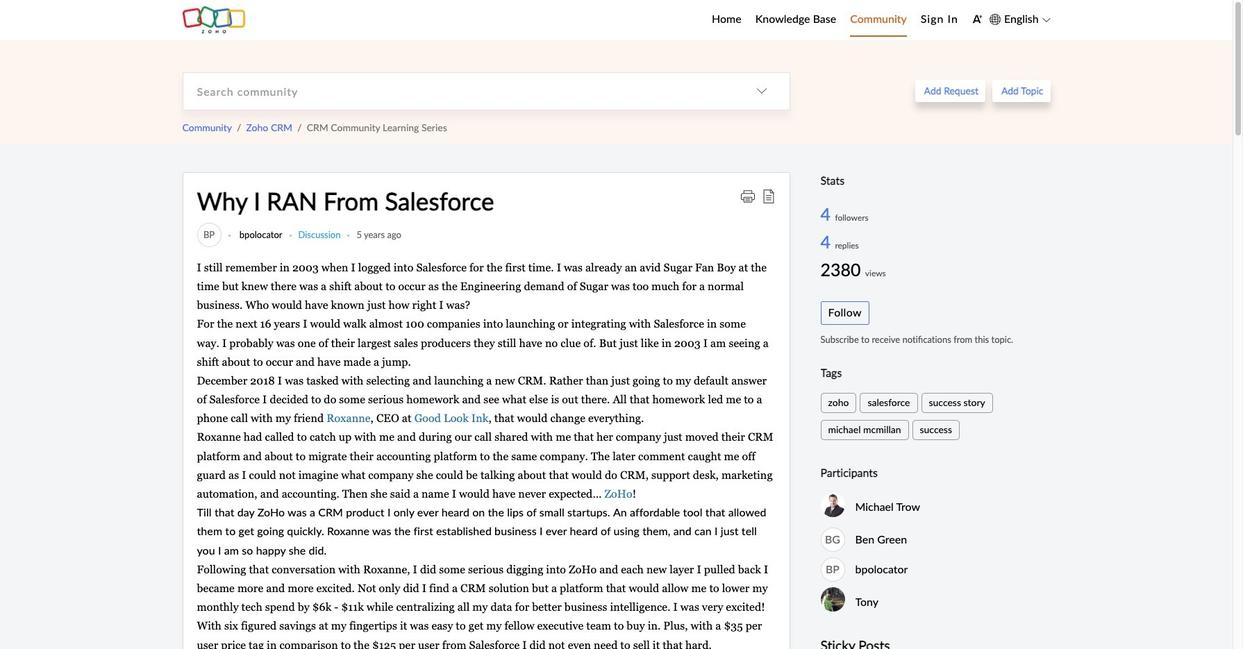 Task type: locate. For each thing, give the bounding box(es) containing it.
heading
[[821, 635, 1037, 649]]

choose category element
[[734, 73, 789, 110]]



Task type: describe. For each thing, give the bounding box(es) containing it.
user preference element
[[972, 9, 983, 31]]

user preference image
[[972, 14, 983, 24]]

choose languages element
[[990, 10, 1051, 28]]

Search community  field
[[183, 73, 734, 110]]

reader view image
[[762, 189, 775, 203]]

choose category image
[[756, 86, 767, 97]]



Task type: vqa. For each thing, say whether or not it's contained in the screenshot.
Search articles field
no



